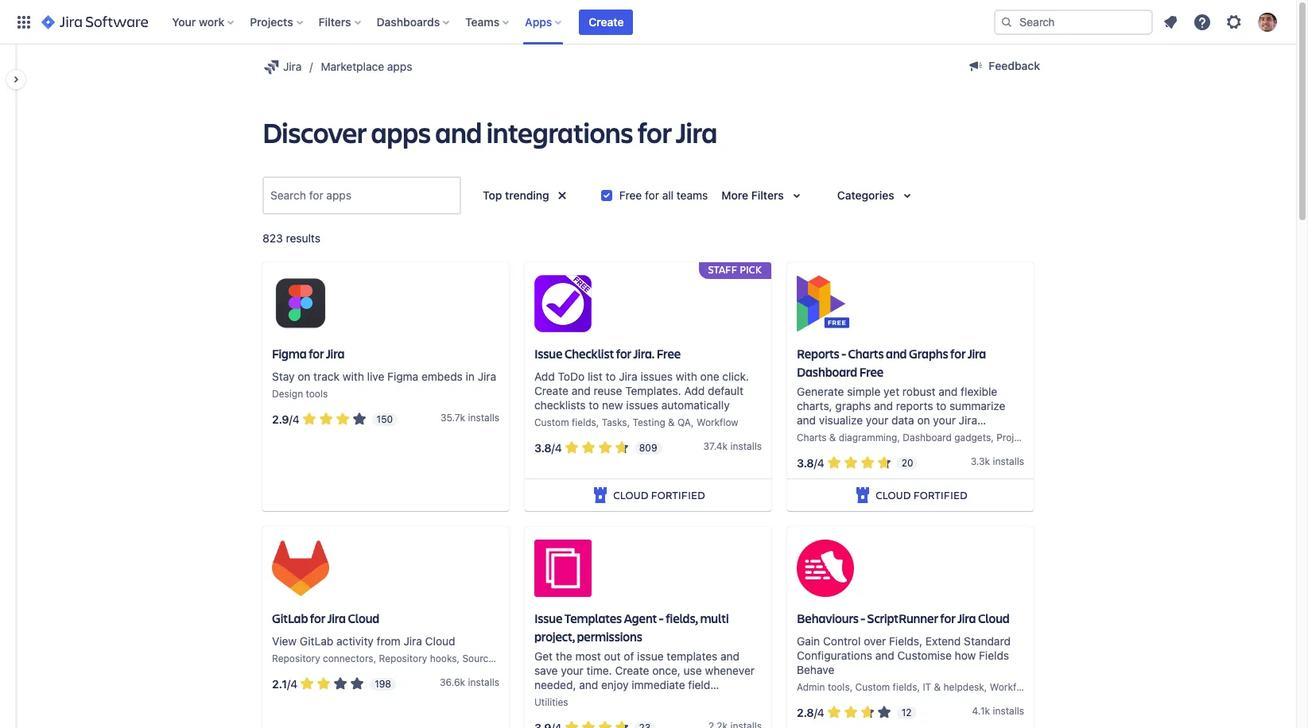 Task type: locate. For each thing, give the bounding box(es) containing it.
free
[[620, 188, 642, 202], [657, 346, 681, 362], [860, 364, 884, 381]]

0 vertical spatial 3.8 / 4
[[535, 441, 562, 455]]

fields
[[572, 417, 597, 429], [893, 682, 918, 694]]

checklists
[[535, 399, 586, 412]]

jira
[[283, 60, 302, 73], [676, 113, 718, 151], [326, 346, 345, 362], [968, 346, 987, 362], [478, 370, 497, 384], [619, 370, 638, 384], [959, 414, 978, 428], [328, 611, 346, 627], [958, 611, 977, 627], [404, 635, 422, 649]]

for up the extend at the right of the page
[[941, 611, 956, 627]]

top
[[483, 189, 502, 202]]

custom down over
[[856, 682, 891, 694]]

integrations
[[487, 113, 633, 151]]

4 for figma for jira
[[293, 413, 300, 426]]

1 vertical spatial issue
[[535, 611, 563, 627]]

0 horizontal spatial &
[[668, 417, 675, 429]]

figma inside "stay on track with live figma embeds in jira design tools"
[[388, 370, 419, 384]]

& left qa
[[668, 417, 675, 429]]

sidebar navigation image
[[0, 64, 35, 95]]

0 horizontal spatial filters
[[319, 15, 351, 28]]

3.8 / 4 down "dashboards" at right
[[797, 457, 825, 470]]

free right the 'jira.'
[[657, 346, 681, 362]]

cloud
[[614, 488, 649, 503], [876, 488, 911, 503]]

install right 35.7k
[[468, 412, 495, 424]]

custom inside gain control over fields, extend standard configurations and customise how fields behave admin tools , custom fields , it & helpdesk , workflow
[[856, 682, 891, 694]]

1 horizontal spatial 3.8 / 4
[[797, 457, 825, 470]]

cloud up activity
[[348, 611, 380, 627]]

workflow up 37.4k
[[697, 417, 739, 429]]

filters up "marketplace"
[[319, 15, 351, 28]]

1 horizontal spatial free
[[657, 346, 681, 362]]

repository down view
[[272, 653, 320, 665]]

issue inside issue templates agent - fields, multi project, permissions
[[535, 611, 563, 627]]

from
[[377, 635, 401, 649]]

jira link
[[263, 57, 302, 76]]

/ for figma for jira
[[289, 413, 293, 426]]

jira right from
[[404, 635, 422, 649]]

4.1k
[[973, 706, 991, 718]]

with left one
[[676, 370, 698, 384]]

1 horizontal spatial with
[[676, 370, 698, 384]]

0 horizontal spatial charts
[[797, 432, 827, 444]]

fields
[[980, 650, 1010, 663]]

0 horizontal spatial cloud fortified
[[614, 488, 706, 503]]

2 horizontal spatial &
[[935, 682, 941, 694]]

35.7k install s
[[441, 412, 500, 424]]

1 horizontal spatial tools
[[828, 682, 850, 694]]

feedback button
[[958, 53, 1050, 79]]

to
[[606, 370, 616, 384], [589, 399, 599, 412], [937, 400, 947, 413]]

cloud fortified for cloud fortified app badge icon
[[876, 488, 968, 503]]

your up diagramming on the right bottom of the page
[[866, 414, 889, 428]]

1 horizontal spatial -
[[842, 346, 847, 362]]

2 with from the left
[[676, 370, 698, 384]]

cloud right cloud fortified app badge image
[[614, 488, 649, 503]]

0 vertical spatial figma
[[272, 346, 307, 362]]

and inside reports - charts and graphs for jira dashboard free
[[886, 346, 907, 362]]

0 vertical spatial add
[[535, 370, 555, 384]]

data
[[892, 414, 915, 428]]

free left all
[[620, 188, 642, 202]]

1 horizontal spatial filters
[[752, 189, 784, 202]]

s down code
[[495, 677, 500, 689]]

, left it
[[918, 682, 921, 694]]

1 horizontal spatial 3.8
[[797, 457, 815, 470]]

and inside add todo list to jira issues with one click. create and reuse templates. add default checklists to new issues automatically custom fields , tasks , testing & qa , workflow
[[572, 385, 591, 398]]

1 with from the left
[[343, 370, 364, 384]]

todo
[[558, 370, 585, 384]]

1 horizontal spatial to
[[606, 370, 616, 384]]

0 horizontal spatial 3.8
[[535, 441, 552, 455]]

tools inside gain control over fields, extend standard configurations and customise how fields behave admin tools , custom fields , it & helpdesk , workflow
[[828, 682, 850, 694]]

4 down "dashboards" at right
[[818, 457, 825, 470]]

, up 4.1k
[[985, 682, 988, 694]]

tools down track
[[306, 389, 328, 400]]

fortified down '809'
[[651, 488, 706, 503]]

your down the
[[561, 665, 584, 678]]

custom inside add todo list to jira issues with one click. create and reuse templates. add default checklists to new issues automatically custom fields , tasks , testing & qa , workflow
[[535, 417, 569, 429]]

0 vertical spatial filters
[[319, 15, 351, 28]]

on down reports
[[918, 414, 931, 428]]

issue templates agent - fields, multi project, permissions image
[[535, 541, 592, 598]]

repository down from
[[379, 653, 428, 665]]

charts
[[849, 346, 884, 362], [797, 432, 827, 444]]

install right 37.4k
[[731, 441, 757, 453]]

your work
[[172, 15, 225, 28]]

for right the graphs
[[951, 346, 966, 362]]

/ for behaviours - scriptrunner for jira cloud
[[815, 706, 818, 720]]

1 horizontal spatial cloud
[[876, 488, 911, 503]]

create up checklists on the left bottom
[[535, 385, 569, 398]]

cloud inside the "view gitlab activity from jira cloud repository connectors , repository hooks , source code"
[[425, 635, 456, 649]]

1 vertical spatial tools
[[828, 682, 850, 694]]

/ down the design
[[289, 413, 293, 426]]

s for figma for jira
[[495, 412, 500, 424]]

design
[[272, 389, 303, 400]]

dashboard
[[797, 364, 858, 381], [903, 432, 952, 444]]

s for gitlab for jira cloud
[[495, 677, 500, 689]]

figma for jira
[[272, 346, 345, 362]]

tools
[[306, 389, 328, 400], [828, 682, 850, 694]]

install right 4.1k
[[993, 706, 1020, 718]]

1 horizontal spatial custom
[[856, 682, 891, 694]]

project
[[997, 432, 1029, 444]]

0 vertical spatial workflow
[[697, 417, 739, 429]]

0 horizontal spatial dashboard
[[797, 364, 858, 381]]

0 vertical spatial gitlab
[[272, 611, 308, 627]]

remove selected image
[[553, 186, 572, 205]]

2 vertical spatial &
[[935, 682, 941, 694]]

templates
[[667, 650, 718, 664]]

- inside issue templates agent - fields, multi project, permissions
[[660, 611, 664, 627]]

0 vertical spatial 3.8
[[535, 441, 552, 455]]

1 vertical spatial create
[[535, 385, 569, 398]]

3.8 / 4 for reports - charts and graphs for jira dashboard free
[[797, 457, 825, 470]]

/ down "dashboards" at right
[[815, 457, 818, 470]]

banner
[[0, 0, 1297, 45]]

create right apps popup button
[[589, 15, 624, 28]]

20
[[902, 457, 914, 469]]

settings image
[[1225, 12, 1245, 31]]

2 horizontal spatial free
[[860, 364, 884, 381]]

use
[[684, 665, 702, 678]]

with inside "stay on track with live figma embeds in jira design tools"
[[343, 370, 364, 384]]

issue up "project,"
[[535, 611, 563, 627]]

robust
[[903, 385, 936, 399]]

2 horizontal spatial to
[[937, 400, 947, 413]]

filters right more
[[752, 189, 784, 202]]

1 vertical spatial 3.8
[[797, 457, 815, 470]]

reports
[[797, 346, 840, 362]]

create
[[589, 15, 624, 28], [535, 385, 569, 398], [615, 665, 650, 678]]

1 vertical spatial custom
[[856, 682, 891, 694]]

your
[[172, 15, 196, 28]]

1 horizontal spatial fields
[[893, 682, 918, 694]]

3.8 / 4
[[535, 441, 562, 455], [797, 457, 825, 470]]

0 horizontal spatial -
[[660, 611, 664, 627]]

project,
[[535, 629, 575, 646]]

1 vertical spatial on
[[918, 414, 931, 428]]

0 vertical spatial dashboard
[[797, 364, 858, 381]]

apps down 'marketplace apps' link
[[371, 113, 431, 151]]

& right it
[[935, 682, 941, 694]]

0 horizontal spatial custom
[[535, 417, 569, 429]]

how
[[955, 650, 977, 663]]

0 vertical spatial free
[[620, 188, 642, 202]]

0 horizontal spatial fields
[[572, 417, 597, 429]]

filters button
[[314, 9, 367, 35]]

cloud fortified down '809'
[[614, 488, 706, 503]]

jira inside "stay on track with live figma embeds in jira design tools"
[[478, 370, 497, 384]]

issue for issue templates agent - fields, multi project, permissions
[[535, 611, 563, 627]]

0 vertical spatial &
[[668, 417, 675, 429]]

to right reports
[[937, 400, 947, 413]]

fortified down charts & diagramming , dashboard gadgets , project management at the bottom of the page
[[914, 488, 968, 503]]

, left testing
[[628, 417, 630, 429]]

1 horizontal spatial cloud fortified
[[876, 488, 968, 503]]

0 vertical spatial charts
[[849, 346, 884, 362]]

get the most out of issue templates and save your time. create once, use whenever needed, and enjoy immediate field fulfillment
[[535, 650, 755, 707]]

control
[[824, 635, 861, 649]]

graphs
[[910, 346, 949, 362]]

1 horizontal spatial on
[[918, 414, 931, 428]]

jira inside reports - charts and graphs for jira dashboard free
[[968, 346, 987, 362]]

s right 4.1k
[[1020, 706, 1025, 718]]

s
[[495, 412, 500, 424], [757, 441, 762, 453], [1020, 456, 1025, 468], [495, 677, 500, 689], [1020, 706, 1025, 718]]

1 vertical spatial dashboard
[[903, 432, 952, 444]]

1 cloud from the left
[[614, 488, 649, 503]]

install down source
[[468, 677, 495, 689]]

2 horizontal spatial cloud
[[979, 611, 1010, 627]]

jira up flexible
[[968, 346, 987, 362]]

1 horizontal spatial dashboard
[[903, 432, 952, 444]]

- up over
[[861, 611, 866, 627]]

gitlab up view
[[272, 611, 308, 627]]

0 vertical spatial issue
[[535, 346, 563, 362]]

1 vertical spatial add
[[685, 385, 705, 398]]

figma up stay
[[272, 346, 307, 362]]

0 horizontal spatial 3.8 / 4
[[535, 441, 562, 455]]

0 vertical spatial tools
[[306, 389, 328, 400]]

code
[[497, 653, 519, 665]]

custom down checklists on the left bottom
[[535, 417, 569, 429]]

1 vertical spatial fields
[[893, 682, 918, 694]]

1 vertical spatial figma
[[388, 370, 419, 384]]

0 vertical spatial create
[[589, 15, 624, 28]]

0 vertical spatial custom
[[535, 417, 569, 429]]

cloud for behaviours - scriptrunner for jira cloud
[[979, 611, 1010, 627]]

gitlab down 'gitlab for jira cloud'
[[300, 635, 334, 649]]

live
[[367, 370, 385, 384]]

add left todo
[[535, 370, 555, 384]]

dashboard down data
[[903, 432, 952, 444]]

1 cloud fortified from the left
[[614, 488, 706, 503]]

- right reports
[[842, 346, 847, 362]]

0 horizontal spatial add
[[535, 370, 555, 384]]

your work button
[[167, 9, 240, 35]]

free up the simple
[[860, 364, 884, 381]]

fortified
[[651, 488, 706, 503], [914, 488, 968, 503]]

issue for issue checklist for jira. free
[[535, 346, 563, 362]]

823 results
[[263, 232, 321, 245]]

, left the project
[[992, 432, 995, 444]]

1 horizontal spatial charts
[[849, 346, 884, 362]]

create down the of
[[615, 665, 650, 678]]

apps down dashboards at top left
[[387, 60, 413, 73]]

connectors
[[323, 653, 374, 665]]

dashboards
[[797, 428, 858, 442]]

- for reports
[[842, 346, 847, 362]]

0 horizontal spatial cloud
[[614, 488, 649, 503]]

context icon image
[[263, 57, 282, 76], [263, 57, 282, 76]]

out
[[604, 650, 621, 664]]

checklist
[[565, 346, 614, 362]]

36.6k install s
[[440, 677, 500, 689]]

1 vertical spatial free
[[657, 346, 681, 362]]

1 vertical spatial workflow
[[990, 682, 1032, 694]]

add up automatically on the bottom right
[[685, 385, 705, 398]]

apps for marketplace
[[387, 60, 413, 73]]

charts down 'charts,'
[[797, 432, 827, 444]]

2 vertical spatial create
[[615, 665, 650, 678]]

summarize
[[950, 400, 1006, 413]]

jira up track
[[326, 346, 345, 362]]

fortified for cloud fortified app badge image
[[651, 488, 706, 503]]

install down the project
[[993, 456, 1020, 468]]

gitlab
[[272, 611, 308, 627], [300, 635, 334, 649]]

custom
[[535, 417, 569, 429], [856, 682, 891, 694]]

results
[[286, 232, 321, 245]]

cloud up standard
[[979, 611, 1010, 627]]

Search field
[[995, 9, 1154, 35]]

/
[[289, 413, 293, 426], [552, 441, 555, 455], [815, 457, 818, 470], [287, 678, 291, 691], [815, 706, 818, 720]]

2 cloud from the left
[[876, 488, 911, 503]]

figma right live
[[388, 370, 419, 384]]

1 issue from the top
[[535, 346, 563, 362]]

0 vertical spatial on
[[298, 370, 311, 384]]

2.1 / 4
[[272, 678, 298, 691]]

fields inside gain control over fields, extend standard configurations and customise how fields behave admin tools , custom fields , it & helpdesk , workflow
[[893, 682, 918, 694]]

gitlab for jira cloud image
[[272, 541, 329, 598]]

install
[[468, 412, 495, 424], [731, 441, 757, 453], [993, 456, 1020, 468], [468, 677, 495, 689], [993, 706, 1020, 718]]

0 horizontal spatial tools
[[306, 389, 328, 400]]

for
[[638, 113, 672, 151], [645, 188, 660, 202], [309, 346, 324, 362], [616, 346, 632, 362], [951, 346, 966, 362], [310, 611, 326, 627], [941, 611, 956, 627]]

1 fortified from the left
[[651, 488, 706, 503]]

4 right the 2.9
[[293, 413, 300, 426]]

0 horizontal spatial repository
[[272, 653, 320, 665]]

1 horizontal spatial figma
[[388, 370, 419, 384]]

2 issue from the top
[[535, 611, 563, 627]]

jira right in
[[478, 370, 497, 384]]

4 right 2.8
[[818, 706, 825, 720]]

one
[[701, 370, 720, 384]]

823
[[263, 232, 283, 245]]

with inside add todo list to jira issues with one click. create and reuse templates. add default checklists to new issues automatically custom fields , tasks , testing & qa , workflow
[[676, 370, 698, 384]]

4 right 2.1
[[291, 678, 298, 691]]

1 horizontal spatial workflow
[[990, 682, 1032, 694]]

0 horizontal spatial fortified
[[651, 488, 706, 503]]

36.6k
[[440, 677, 466, 689]]

discover apps and integrations for jira
[[263, 113, 718, 151]]

and
[[435, 113, 482, 151], [886, 346, 907, 362], [572, 385, 591, 398], [939, 385, 958, 399], [875, 400, 894, 413], [797, 414, 816, 428], [876, 650, 895, 663], [721, 650, 740, 664], [579, 679, 599, 693]]

to left new
[[589, 399, 599, 412]]

1 vertical spatial apps
[[371, 113, 431, 151]]

cloud fortified down 20
[[876, 488, 968, 503]]

charts up the simple
[[849, 346, 884, 362]]

0 vertical spatial apps
[[387, 60, 413, 73]]

jira up the teams
[[676, 113, 718, 151]]

- for behaviours
[[861, 611, 866, 627]]

0 vertical spatial fields
[[572, 417, 597, 429]]

cloud right cloud fortified app badge icon
[[876, 488, 911, 503]]

2 horizontal spatial -
[[861, 611, 866, 627]]

dashboard inside reports - charts and graphs for jira dashboard free
[[797, 364, 858, 381]]

jira up reuse
[[619, 370, 638, 384]]

s right 37.4k
[[757, 441, 762, 453]]

configurations
[[797, 650, 873, 663]]

0 horizontal spatial workflow
[[697, 417, 739, 429]]

primary element
[[10, 0, 995, 44]]

2 fortified from the left
[[914, 488, 968, 503]]

2 vertical spatial free
[[860, 364, 884, 381]]

apps for discover
[[371, 113, 431, 151]]

workflow inside add todo list to jira issues with one click. create and reuse templates. add default checklists to new issues automatically custom fields , tasks , testing & qa , workflow
[[697, 417, 739, 429]]

3.8 down checklists on the left bottom
[[535, 441, 552, 455]]

3.8 / 4 for issue checklist for jira. free
[[535, 441, 562, 455]]

1 vertical spatial issues
[[627, 399, 659, 412]]

generate simple yet robust and flexible charts, graphs and reports to summarize and visualize your data on your jira dashboards
[[797, 385, 1006, 442]]

0 horizontal spatial with
[[343, 370, 364, 384]]

& down the visualize
[[830, 432, 837, 444]]

behaviours
[[797, 611, 859, 627]]

1 horizontal spatial fortified
[[914, 488, 968, 503]]

for left all
[[645, 188, 660, 202]]

more
[[722, 189, 749, 202]]

/ down admin
[[815, 706, 818, 720]]

/ down view
[[287, 678, 291, 691]]

2 horizontal spatial your
[[934, 414, 956, 428]]

your inside get the most out of issue templates and save your time. create once, use whenever needed, and enjoy immediate field fulfillment
[[561, 665, 584, 678]]

0 horizontal spatial your
[[561, 665, 584, 678]]

workflow inside gain control over fields, extend standard configurations and customise how fields behave admin tools , custom fields , it & helpdesk , workflow
[[990, 682, 1032, 694]]

issue up todo
[[535, 346, 563, 362]]

with left live
[[343, 370, 364, 384]]

1 horizontal spatial cloud
[[425, 635, 456, 649]]

jira inside "generate simple yet robust and flexible charts, graphs and reports to summarize and visualize your data on your jira dashboards"
[[959, 414, 978, 428]]

on right stay
[[298, 370, 311, 384]]

809
[[639, 442, 658, 454]]

/ for reports - charts and graphs for jira dashboard free
[[815, 457, 818, 470]]

save
[[535, 665, 558, 678]]

s for issue checklist for jira. free
[[757, 441, 762, 453]]

0 horizontal spatial figma
[[272, 346, 307, 362]]

jira down summarize
[[959, 414, 978, 428]]

apps
[[525, 15, 553, 28]]

1 horizontal spatial repository
[[379, 653, 428, 665]]

categories
[[838, 189, 895, 202]]

3.3k install s
[[971, 456, 1025, 468]]

0 horizontal spatial free
[[620, 188, 642, 202]]

- inside reports - charts and graphs for jira dashboard free
[[842, 346, 847, 362]]

discover
[[263, 113, 367, 151]]

3.8 down "dashboards" at right
[[797, 457, 815, 470]]

multi
[[701, 611, 729, 627]]

immediate
[[632, 679, 686, 693]]

fields down checklists on the left bottom
[[572, 417, 597, 429]]

1 vertical spatial 3.8 / 4
[[797, 457, 825, 470]]

on inside "stay on track with live figma embeds in jira design tools"
[[298, 370, 311, 384]]

fields left it
[[893, 682, 918, 694]]

cloud up "hooks" at the bottom of the page
[[425, 635, 456, 649]]

0 horizontal spatial on
[[298, 370, 311, 384]]

figma for jira image
[[272, 276, 329, 333]]

testing
[[633, 417, 666, 429]]

, left source
[[457, 653, 460, 665]]

whenever
[[705, 665, 755, 678]]

2 cloud fortified from the left
[[876, 488, 968, 503]]

& inside gain control over fields, extend standard configurations and customise how fields behave admin tools , custom fields , it & helpdesk , workflow
[[935, 682, 941, 694]]

stay on track with live figma embeds in jira design tools
[[272, 370, 497, 400]]

your up charts & diagramming , dashboard gadgets , project management at the bottom of the page
[[934, 414, 956, 428]]

jira software image
[[41, 12, 148, 31], [41, 12, 148, 31]]

to up reuse
[[606, 370, 616, 384]]

1 vertical spatial gitlab
[[300, 635, 334, 649]]

issues up templates.
[[641, 370, 673, 384]]

s down the project
[[1020, 456, 1025, 468]]

1 vertical spatial &
[[830, 432, 837, 444]]



Task type: vqa. For each thing, say whether or not it's contained in the screenshot.
BRAND
no



Task type: describe. For each thing, give the bounding box(es) containing it.
12
[[902, 707, 912, 719]]

hooks
[[430, 653, 457, 665]]

1 horizontal spatial your
[[866, 414, 889, 428]]

create inside get the most out of issue templates and save your time. create once, use whenever needed, and enjoy immediate field fulfillment
[[615, 665, 650, 678]]

/ for issue checklist for jira. free
[[552, 441, 555, 455]]

marketplace apps link
[[321, 57, 413, 76]]

2.9
[[272, 413, 289, 426]]

embeds
[[422, 370, 463, 384]]

click.
[[723, 370, 750, 384]]

Search for apps field
[[266, 181, 458, 210]]

2 repository from the left
[[379, 653, 428, 665]]

flexible
[[961, 385, 998, 399]]

s for reports - charts and graphs for jira dashboard free
[[1020, 456, 1025, 468]]

gitlab inside the "view gitlab activity from jira cloud repository connectors , repository hooks , source code"
[[300, 635, 334, 649]]

appswitcher icon image
[[14, 12, 33, 31]]

simple
[[848, 385, 881, 399]]

templates.
[[626, 385, 682, 398]]

issue checklist for jira. free
[[535, 346, 681, 362]]

4 for behaviours - scriptrunner for jira cloud
[[818, 706, 825, 720]]

jira inside add todo list to jira issues with one click. create and reuse templates. add default checklists to new issues automatically custom fields , tasks , testing & qa , workflow
[[619, 370, 638, 384]]

198
[[375, 679, 392, 690]]

150
[[377, 414, 393, 426]]

feedback
[[989, 59, 1041, 72]]

charts,
[[797, 400, 833, 413]]

utilities
[[535, 697, 569, 709]]

install for figma for jira
[[468, 412, 495, 424]]

time.
[[587, 665, 612, 678]]

more filters
[[722, 189, 784, 202]]

once,
[[653, 665, 681, 678]]

, down data
[[898, 432, 901, 444]]

diagramming
[[839, 432, 898, 444]]

yet
[[884, 385, 900, 399]]

2.9 / 4
[[272, 413, 300, 426]]

for up "connectors"
[[310, 611, 326, 627]]

s for behaviours - scriptrunner for jira cloud
[[1020, 706, 1025, 718]]

install for reports - charts and graphs for jira dashboard free
[[993, 456, 1020, 468]]

enjoy
[[602, 679, 629, 693]]

charts & diagramming , dashboard gadgets , project management
[[797, 432, 1090, 444]]

reuse
[[594, 385, 623, 398]]

marketplace apps
[[321, 60, 413, 73]]

& inside add todo list to jira issues with one click. create and reuse templates. add default checklists to new issues automatically custom fields , tasks , testing & qa , workflow
[[668, 417, 675, 429]]

1 vertical spatial charts
[[797, 432, 827, 444]]

3.8 for reports - charts and graphs for jira dashboard free
[[797, 457, 815, 470]]

apps button
[[521, 9, 568, 35]]

4 for gitlab for jira cloud
[[291, 678, 298, 691]]

0 horizontal spatial to
[[589, 399, 599, 412]]

needed,
[[535, 679, 576, 693]]

view
[[272, 635, 297, 649]]

install for gitlab for jira cloud
[[468, 677, 495, 689]]

permissions
[[577, 629, 643, 646]]

to inside "generate simple yet robust and flexible charts, graphs and reports to summarize and visualize your data on your jira dashboards"
[[937, 400, 947, 413]]

for inside reports - charts and graphs for jira dashboard free
[[951, 346, 966, 362]]

behave
[[797, 664, 835, 677]]

1 vertical spatial filters
[[752, 189, 784, 202]]

standard
[[965, 635, 1011, 649]]

issue checklist for jira. free image
[[535, 276, 592, 333]]

gain
[[797, 635, 821, 649]]

free inside reports - charts and graphs for jira dashboard free
[[860, 364, 884, 381]]

teams button
[[461, 9, 516, 35]]

, left tasks
[[597, 417, 600, 429]]

jira down the projects popup button
[[283, 60, 302, 73]]

for up track
[[309, 346, 324, 362]]

jira up standard
[[958, 611, 977, 627]]

3.8 for issue checklist for jira. free
[[535, 441, 552, 455]]

scriptrunner
[[868, 611, 939, 627]]

2.1
[[272, 678, 287, 691]]

it
[[923, 682, 932, 694]]

and inside gain control over fields, extend standard configurations and customise how fields behave admin tools , custom fields , it & helpdesk , workflow
[[876, 650, 895, 663]]

issue templates agent - fields, multi project, permissions
[[535, 611, 729, 646]]

cloud fortified app badge image
[[854, 487, 873, 506]]

jira inside the "view gitlab activity from jira cloud repository connectors , repository hooks , source code"
[[404, 635, 422, 649]]

notifications image
[[1162, 12, 1181, 31]]

management
[[1032, 432, 1090, 444]]

for up free for all teams
[[638, 113, 672, 151]]

cloud for view gitlab activity from jira cloud repository connectors , repository hooks , source code
[[425, 635, 456, 649]]

projects button
[[245, 9, 309, 35]]

issue
[[638, 650, 664, 664]]

4 for reports - charts and graphs for jira dashboard free
[[818, 457, 825, 470]]

reports - charts and graphs for jira dashboard free image
[[797, 276, 855, 333]]

tools inside "stay on track with live figma embeds in jira design tools"
[[306, 389, 328, 400]]

teams
[[677, 188, 708, 202]]

automatically
[[662, 399, 730, 412]]

1 repository from the left
[[272, 653, 320, 665]]

the
[[556, 650, 573, 664]]

, down configurations
[[850, 682, 853, 694]]

cloud fortified app badge image
[[591, 487, 611, 506]]

fields inside add todo list to jira issues with one click. create and reuse templates. add default checklists to new issues automatically custom fields , tasks , testing & qa , workflow
[[572, 417, 597, 429]]

banner containing your work
[[0, 0, 1297, 45]]

teams
[[466, 15, 500, 28]]

gitlab for jira cloud
[[272, 611, 380, 627]]

cloud fortified for cloud fortified app badge image
[[614, 488, 706, 503]]

jira up activity
[[328, 611, 346, 627]]

4 for issue checklist for jira. free
[[555, 441, 562, 455]]

/ for gitlab for jira cloud
[[287, 678, 291, 691]]

4.1k install s
[[973, 706, 1025, 718]]

projects
[[250, 15, 293, 28]]

staff pick
[[709, 263, 762, 277]]

fulfillment
[[535, 693, 586, 707]]

help image
[[1194, 12, 1213, 31]]

0 horizontal spatial cloud
[[348, 611, 380, 627]]

trending
[[505, 189, 550, 202]]

1 horizontal spatial add
[[685, 385, 705, 398]]

charts inside reports - charts and graphs for jira dashboard free
[[849, 346, 884, 362]]

for left the 'jira.'
[[616, 346, 632, 362]]

customise
[[898, 650, 952, 663]]

create inside button
[[589, 15, 624, 28]]

, up 198
[[374, 653, 377, 665]]

cloud for cloud fortified app badge icon
[[876, 488, 911, 503]]

jira.
[[634, 346, 655, 362]]

fortified for cloud fortified app badge icon
[[914, 488, 968, 503]]

0 vertical spatial issues
[[641, 370, 673, 384]]

reports - charts and graphs for jira dashboard free
[[797, 346, 987, 381]]

37.4k
[[704, 441, 728, 453]]

behaviours - scriptrunner for jira cloud
[[797, 611, 1010, 627]]

search image
[[1001, 16, 1014, 28]]

default
[[708, 385, 744, 398]]

, down automatically on the bottom right
[[691, 417, 694, 429]]

gadgets
[[955, 432, 992, 444]]

cloud for cloud fortified app badge image
[[614, 488, 649, 503]]

gain control over fields, extend standard configurations and customise how fields behave admin tools , custom fields , it & helpdesk , workflow
[[797, 635, 1032, 694]]

get
[[535, 650, 553, 664]]

behaviours - scriptrunner for jira cloud image
[[797, 541, 855, 598]]

templates
[[565, 611, 622, 627]]

graphs
[[836, 400, 872, 413]]

your profile and settings image
[[1259, 12, 1278, 31]]

extend
[[926, 635, 962, 649]]

2.8 / 4
[[797, 706, 825, 720]]

add todo list to jira issues with one click. create and reuse templates. add default checklists to new issues automatically custom fields , tasks , testing & qa , workflow
[[535, 370, 750, 429]]

3.3k
[[971, 456, 991, 468]]

1 horizontal spatial &
[[830, 432, 837, 444]]

on inside "generate simple yet robust and flexible charts, graphs and reports to summarize and visualize your data on your jira dashboards"
[[918, 414, 931, 428]]

top trending
[[483, 189, 550, 202]]

visualize
[[819, 414, 863, 428]]

most
[[576, 650, 601, 664]]

filters inside dropdown button
[[319, 15, 351, 28]]

install for issue checklist for jira. free
[[731, 441, 757, 453]]

install for behaviours - scriptrunner for jira cloud
[[993, 706, 1020, 718]]

qa
[[678, 417, 691, 429]]

work
[[199, 15, 225, 28]]

agent
[[624, 611, 658, 627]]

create inside add todo list to jira issues with one click. create and reuse templates. add default checklists to new issues automatically custom fields , tasks , testing & qa , workflow
[[535, 385, 569, 398]]



